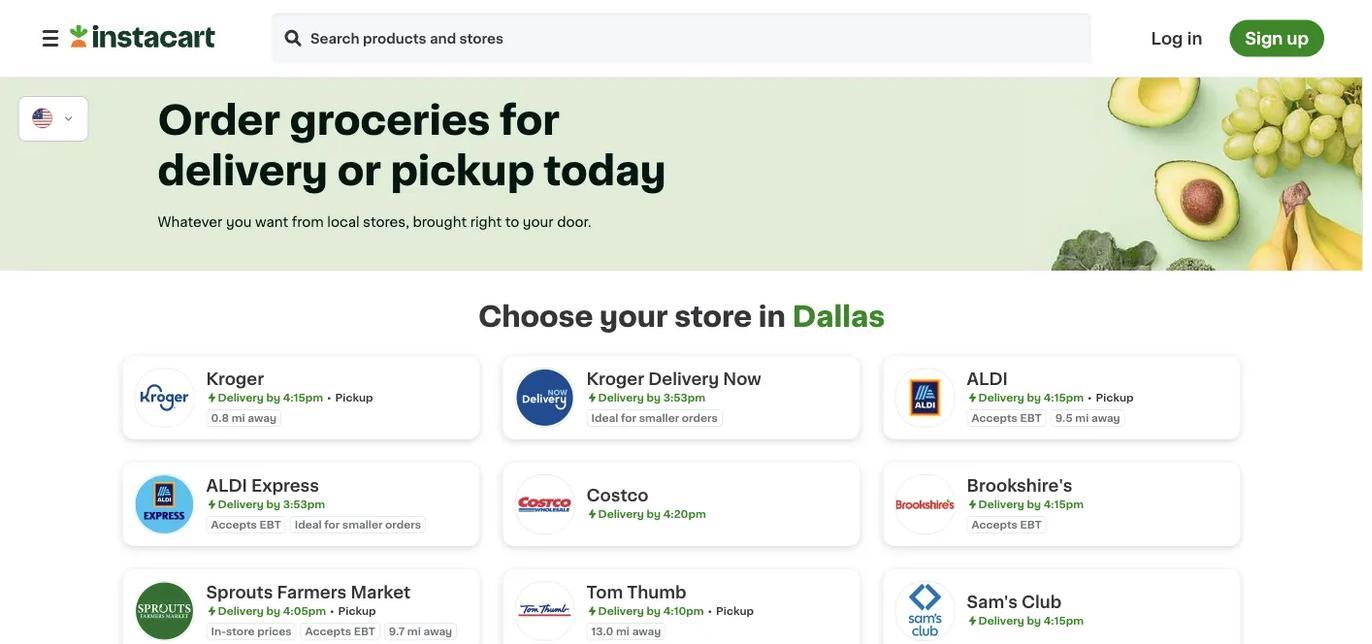 Task type: describe. For each thing, give the bounding box(es) containing it.
4:15pm up 9.5
[[1044, 393, 1084, 403]]

brought
[[413, 215, 467, 229]]

open main menu image
[[39, 27, 62, 50]]

or
[[337, 152, 381, 191]]

4:15pm down club
[[1044, 616, 1084, 626]]

accepts down 4:05pm
[[305, 626, 351, 637]]

sprouts farmers market image
[[134, 581, 195, 642]]

4:15pm up the 'express'
[[283, 393, 323, 403]]

Search field
[[270, 11, 1093, 66]]

you
[[226, 215, 252, 229]]

pickup
[[391, 152, 535, 191]]

instacart home image
[[70, 25, 215, 48]]

choose your store in dallas
[[478, 303, 885, 331]]

thumb
[[627, 585, 687, 601]]

sign
[[1246, 30, 1283, 47]]

united states element
[[31, 107, 55, 131]]

pickup for aldi
[[1096, 393, 1134, 403]]

aldi express
[[206, 478, 319, 494]]

farmers
[[277, 585, 347, 601]]

accepts for aldi express
[[211, 520, 257, 530]]

mi for 9.7
[[407, 626, 421, 637]]

kroger for kroger
[[206, 371, 264, 388]]

costco image
[[515, 475, 575, 535]]

delivery right aldi image
[[979, 393, 1025, 403]]

prices
[[257, 626, 292, 637]]

• for sprouts farmers market
[[330, 606, 334, 617]]

away for 13.0 mi away
[[632, 626, 661, 637]]

0 horizontal spatial for
[[324, 520, 340, 530]]

now
[[723, 371, 762, 388]]

pickup for tom thumb
[[716, 606, 754, 617]]

club
[[1022, 594, 1062, 611]]

pickup for kroger
[[335, 393, 373, 403]]

0 horizontal spatial store
[[226, 626, 255, 637]]

delivery
[[158, 152, 328, 191]]

express
[[251, 478, 319, 494]]

local
[[327, 215, 360, 229]]

away for 9.5 mi away
[[1092, 413, 1121, 424]]

delivery left now
[[648, 371, 719, 388]]

in-store prices
[[211, 626, 292, 637]]

aldi express image
[[134, 475, 195, 535]]

0 vertical spatial ideal
[[592, 413, 619, 424]]

accepts ebt for aldi
[[972, 413, 1042, 424]]

log in
[[1152, 30, 1203, 47]]

delivery by 4:05pm • pickup
[[218, 606, 376, 617]]

1 horizontal spatial your
[[600, 303, 668, 331]]

• for kroger
[[327, 393, 332, 403]]

0.8
[[211, 413, 229, 424]]

accepts for aldi
[[972, 413, 1018, 424]]

9.7
[[389, 626, 405, 637]]

13.0
[[592, 626, 614, 637]]

from
[[292, 215, 324, 229]]

stores,
[[363, 215, 409, 229]]

3:53pm for express
[[283, 499, 325, 510]]

brookshire's
[[967, 478, 1073, 494]]

delivery by 4:15pm for sam's club
[[979, 616, 1084, 626]]

sam's
[[967, 594, 1018, 611]]

1 horizontal spatial smaller
[[639, 413, 680, 424]]

delivery down the sam's
[[979, 616, 1025, 626]]

by down kroger delivery now
[[647, 393, 661, 403]]

market
[[351, 585, 411, 601]]

mi for 9.5
[[1076, 413, 1089, 424]]

whatever you want from local stores, brought right to your door.
[[158, 215, 592, 229]]

groceries
[[290, 101, 491, 141]]

delivery down kroger delivery now
[[598, 393, 644, 403]]

dallas
[[793, 303, 885, 331]]

• for aldi
[[1088, 393, 1092, 403]]

by up 0.8 mi away
[[266, 393, 280, 403]]

by up the prices
[[266, 606, 280, 617]]

away for 0.8 mi away
[[248, 413, 277, 424]]

today
[[544, 152, 667, 191]]

sam's club image
[[895, 581, 955, 642]]

aldi for aldi express
[[206, 478, 247, 494]]



Task type: vqa. For each thing, say whether or not it's contained in the screenshot.
.
no



Task type: locate. For each thing, give the bounding box(es) containing it.
log in button
[[1146, 20, 1209, 57]]

1 horizontal spatial delivery by 4:15pm • pickup
[[979, 393, 1134, 403]]

orders
[[682, 413, 718, 424], [385, 520, 421, 530]]

delivery down aldi express
[[218, 499, 264, 510]]

0 horizontal spatial delivery by 4:15pm • pickup
[[218, 393, 373, 403]]

0 horizontal spatial kroger
[[206, 371, 264, 388]]

in right "log"
[[1188, 30, 1203, 47]]

ebt down brookshire's
[[1021, 520, 1042, 530]]

delivery by 3:53pm for delivery
[[598, 393, 706, 403]]

13.0 mi away
[[592, 626, 661, 637]]

1 vertical spatial aldi
[[206, 478, 247, 494]]

ebt for aldi
[[1021, 413, 1042, 424]]

2 horizontal spatial for
[[621, 413, 637, 424]]

9.5 mi away
[[1056, 413, 1121, 424]]

order
[[158, 101, 280, 141]]

0 vertical spatial orders
[[682, 413, 718, 424]]

for
[[500, 101, 560, 141], [621, 413, 637, 424], [324, 520, 340, 530]]

1 vertical spatial ideal
[[295, 520, 322, 530]]

4:20pm
[[663, 509, 706, 520]]

1 vertical spatial your
[[600, 303, 668, 331]]

delivery by 4:20pm
[[598, 509, 706, 520]]

1 vertical spatial orders
[[385, 520, 421, 530]]

away right "0.8"
[[248, 413, 277, 424]]

delivery by 3:53pm down kroger delivery now
[[598, 393, 706, 403]]

accepts ebt down aldi express
[[211, 520, 281, 530]]

for up pickup
[[500, 101, 560, 141]]

accepts ebt left 9.5
[[972, 413, 1042, 424]]

accepts down aldi express
[[211, 520, 257, 530]]

4:15pm
[[283, 393, 323, 403], [1044, 393, 1084, 403], [1044, 499, 1084, 510], [1044, 616, 1084, 626]]

aldi image
[[895, 368, 955, 428]]

whatever
[[158, 215, 223, 229]]

ebt
[[1021, 413, 1042, 424], [260, 520, 281, 530], [1021, 520, 1042, 530], [354, 626, 375, 637]]

by
[[266, 393, 280, 403], [647, 393, 661, 403], [1027, 393, 1041, 403], [266, 499, 280, 510], [1027, 499, 1041, 510], [647, 509, 661, 520], [266, 606, 280, 617], [647, 606, 661, 617], [1027, 616, 1041, 626]]

by down brookshire's
[[1027, 499, 1041, 510]]

pickup
[[335, 393, 373, 403], [1096, 393, 1134, 403], [338, 606, 376, 617], [716, 606, 754, 617]]

mi
[[232, 413, 245, 424], [1076, 413, 1089, 424], [407, 626, 421, 637], [616, 626, 630, 637]]

tom thumb image
[[515, 581, 575, 642]]

kroger right kroger delivery now "image"
[[587, 371, 644, 388]]

orders up the market
[[385, 520, 421, 530]]

2 kroger from the left
[[587, 371, 644, 388]]

accepts
[[972, 413, 1018, 424], [211, 520, 257, 530], [972, 520, 1018, 530], [305, 626, 351, 637]]

mi for 0.8
[[232, 413, 245, 424]]

sign up button
[[1230, 20, 1325, 57]]

2 vertical spatial for
[[324, 520, 340, 530]]

orders down kroger delivery now
[[682, 413, 718, 424]]

4:05pm
[[283, 606, 326, 617]]

in inside button
[[1188, 30, 1203, 47]]

smaller up the market
[[342, 520, 383, 530]]

store up now
[[675, 303, 752, 331]]

0 vertical spatial delivery by 3:53pm
[[598, 393, 706, 403]]

order groceries for delivery or pickup today
[[158, 101, 667, 191]]

want
[[255, 215, 288, 229]]

0 horizontal spatial in
[[759, 303, 786, 331]]

smaller
[[639, 413, 680, 424], [342, 520, 383, 530]]

1 horizontal spatial aldi
[[967, 371, 1008, 388]]

0 horizontal spatial orders
[[385, 520, 421, 530]]

1 horizontal spatial delivery by 3:53pm
[[598, 393, 706, 403]]

1 horizontal spatial ideal for smaller orders
[[592, 413, 718, 424]]

away right 9.5
[[1092, 413, 1121, 424]]

4:10pm
[[663, 606, 704, 617]]

accepts ebt for brookshire's
[[972, 520, 1042, 530]]

dallas button
[[793, 303, 885, 331]]

accepts ebt down 4:05pm
[[305, 626, 375, 637]]

ideal for smaller orders up the market
[[295, 520, 421, 530]]

3:53pm down the 'express'
[[283, 499, 325, 510]]

brookshire's image
[[895, 475, 955, 535]]

delivery by 4:15pm • pickup
[[218, 393, 373, 403], [979, 393, 1134, 403]]

delivery up 0.8 mi away
[[218, 393, 264, 403]]

None search field
[[270, 11, 1093, 66]]

0 horizontal spatial ideal
[[295, 520, 322, 530]]

sign up
[[1246, 30, 1309, 47]]

0 horizontal spatial ideal for smaller orders
[[295, 520, 421, 530]]

0 vertical spatial smaller
[[639, 413, 680, 424]]

by down aldi express
[[266, 499, 280, 510]]

store
[[675, 303, 752, 331], [226, 626, 255, 637]]

ebt left the 9.7 at left
[[354, 626, 375, 637]]

delivery down brookshire's
[[979, 499, 1025, 510]]

delivery by 4:15pm
[[979, 499, 1084, 510], [979, 616, 1084, 626]]

delivery by 4:15pm • pickup for kroger
[[218, 393, 373, 403]]

away down delivery by 4:10pm • pickup
[[632, 626, 661, 637]]

costco
[[587, 488, 649, 504]]

in
[[1188, 30, 1203, 47], [759, 303, 786, 331]]

accepts ebt
[[972, 413, 1042, 424], [211, 520, 281, 530], [972, 520, 1042, 530], [305, 626, 375, 637]]

choose
[[478, 303, 593, 331]]

1 horizontal spatial store
[[675, 303, 752, 331]]

your right the to
[[523, 215, 554, 229]]

aldi right aldi image
[[967, 371, 1008, 388]]

delivery by 4:15pm • pickup up 0.8 mi away
[[218, 393, 373, 403]]

mi right "0.8"
[[232, 413, 245, 424]]

0.8 mi away
[[211, 413, 277, 424]]

delivery down 'sprouts'
[[218, 606, 264, 617]]

0 vertical spatial your
[[523, 215, 554, 229]]

ideal for smaller orders
[[592, 413, 718, 424], [295, 520, 421, 530]]

1 vertical spatial ideal for smaller orders
[[295, 520, 421, 530]]

pickup for sprouts farmers market
[[338, 606, 376, 617]]

1 vertical spatial 3:53pm
[[283, 499, 325, 510]]

accepts for brookshire's
[[972, 520, 1018, 530]]

accepts left 9.5
[[972, 413, 1018, 424]]

delivery by 4:15pm down brookshire's
[[979, 499, 1084, 510]]

1 vertical spatial smaller
[[342, 520, 383, 530]]

your
[[523, 215, 554, 229], [600, 303, 668, 331]]

mi right 9.5
[[1076, 413, 1089, 424]]

delivery by 3:53pm for express
[[218, 499, 325, 510]]

delivery
[[648, 371, 719, 388], [218, 393, 264, 403], [598, 393, 644, 403], [979, 393, 1025, 403], [218, 499, 264, 510], [979, 499, 1025, 510], [598, 509, 644, 520], [218, 606, 264, 617], [598, 606, 644, 617], [979, 616, 1025, 626]]

sprouts farmers market
[[206, 585, 411, 601]]

kroger image
[[134, 368, 195, 428]]

tom thumb
[[587, 585, 687, 601]]

1 vertical spatial in
[[759, 303, 786, 331]]

for inside order groceries for delivery or pickup today
[[500, 101, 560, 141]]

1 kroger from the left
[[206, 371, 264, 388]]

1 vertical spatial delivery by 3:53pm
[[218, 499, 325, 510]]

to
[[505, 215, 519, 229]]

1 vertical spatial for
[[621, 413, 637, 424]]

log
[[1152, 30, 1184, 47]]

ebt for brookshire's
[[1021, 520, 1042, 530]]

•
[[327, 393, 332, 403], [1088, 393, 1092, 403], [330, 606, 334, 617], [708, 606, 712, 617]]

1 horizontal spatial 3:53pm
[[663, 393, 706, 403]]

1 vertical spatial delivery by 4:15pm
[[979, 616, 1084, 626]]

ideal
[[592, 413, 619, 424], [295, 520, 322, 530]]

kroger delivery now
[[587, 371, 762, 388]]

kroger for kroger delivery now
[[587, 371, 644, 388]]

ideal down the 'express'
[[295, 520, 322, 530]]

delivery by 3:53pm down aldi express
[[218, 499, 325, 510]]

2 delivery by 4:15pm from the top
[[979, 616, 1084, 626]]

kroger up 0.8 mi away
[[206, 371, 264, 388]]

1 horizontal spatial in
[[1188, 30, 1203, 47]]

0 vertical spatial delivery by 4:15pm
[[979, 499, 1084, 510]]

delivery by 4:15pm for brookshire's
[[979, 499, 1084, 510]]

right
[[470, 215, 502, 229]]

0 horizontal spatial smaller
[[342, 520, 383, 530]]

for up farmers
[[324, 520, 340, 530]]

delivery by 3:53pm
[[598, 393, 706, 403], [218, 499, 325, 510]]

3:53pm down kroger delivery now
[[663, 393, 706, 403]]

kroger
[[206, 371, 264, 388], [587, 371, 644, 388]]

1 delivery by 4:15pm from the top
[[979, 499, 1084, 510]]

aldi left the 'express'
[[206, 478, 247, 494]]

delivery by 4:15pm • pickup up 9.5
[[979, 393, 1134, 403]]

0 horizontal spatial your
[[523, 215, 554, 229]]

0 vertical spatial aldi
[[967, 371, 1008, 388]]

your up kroger delivery now
[[600, 303, 668, 331]]

in left dallas on the right of the page
[[759, 303, 786, 331]]

3:53pm for delivery
[[663, 393, 706, 403]]

ideal right kroger delivery now "image"
[[592, 413, 619, 424]]

accepts down brookshire's
[[972, 520, 1018, 530]]

aldi for aldi
[[967, 371, 1008, 388]]

accepts ebt for aldi express
[[211, 520, 281, 530]]

away
[[248, 413, 277, 424], [1092, 413, 1121, 424], [424, 626, 452, 637], [632, 626, 661, 637]]

• for tom thumb
[[708, 606, 712, 617]]

1 vertical spatial store
[[226, 626, 255, 637]]

in-
[[211, 626, 226, 637]]

delivery by 4:10pm • pickup
[[598, 606, 754, 617]]

1 horizontal spatial for
[[500, 101, 560, 141]]

accepts ebt down brookshire's
[[972, 520, 1042, 530]]

0 horizontal spatial 3:53pm
[[283, 499, 325, 510]]

tom
[[587, 585, 623, 601]]

away right the 9.7 at left
[[424, 626, 452, 637]]

delivery by 4:15pm down club
[[979, 616, 1084, 626]]

sam's club
[[967, 594, 1062, 611]]

delivery up 13.0 mi away
[[598, 606, 644, 617]]

mi right 13.0
[[616, 626, 630, 637]]

0 vertical spatial ideal for smaller orders
[[592, 413, 718, 424]]

delivery by 4:15pm • pickup for aldi
[[979, 393, 1134, 403]]

1 horizontal spatial orders
[[682, 413, 718, 424]]

4:15pm down brookshire's
[[1044, 499, 1084, 510]]

9.7 mi away
[[389, 626, 452, 637]]

ideal for smaller orders down kroger delivery now
[[592, 413, 718, 424]]

aldi
[[967, 371, 1008, 388], [206, 478, 247, 494]]

kroger delivery now image
[[515, 368, 575, 428]]

sprouts
[[206, 585, 273, 601]]

3:53pm
[[663, 393, 706, 403], [283, 499, 325, 510]]

up
[[1287, 30, 1309, 47]]

mi right the 9.7 at left
[[407, 626, 421, 637]]

smaller down kroger delivery now
[[639, 413, 680, 424]]

store left the prices
[[226, 626, 255, 637]]

1 horizontal spatial kroger
[[587, 371, 644, 388]]

ebt left 9.5
[[1021, 413, 1042, 424]]

door.
[[557, 215, 592, 229]]

0 horizontal spatial aldi
[[206, 478, 247, 494]]

away for 9.7 mi away
[[424, 626, 452, 637]]

0 horizontal spatial delivery by 3:53pm
[[218, 499, 325, 510]]

by down club
[[1027, 616, 1041, 626]]

delivery down costco
[[598, 509, 644, 520]]

ebt down aldi express
[[260, 520, 281, 530]]

1 horizontal spatial ideal
[[592, 413, 619, 424]]

0 vertical spatial 3:53pm
[[663, 393, 706, 403]]

9.5
[[1056, 413, 1073, 424]]

0 vertical spatial for
[[500, 101, 560, 141]]

2 delivery by 4:15pm • pickup from the left
[[979, 393, 1134, 403]]

0 vertical spatial store
[[675, 303, 752, 331]]

mi for 13.0
[[616, 626, 630, 637]]

0 vertical spatial in
[[1188, 30, 1203, 47]]

1 delivery by 4:15pm • pickup from the left
[[218, 393, 373, 403]]

by left 4:20pm
[[647, 509, 661, 520]]

for down kroger delivery now
[[621, 413, 637, 424]]

ebt for aldi express
[[260, 520, 281, 530]]

by up brookshire's
[[1027, 393, 1041, 403]]

by down thumb
[[647, 606, 661, 617]]



